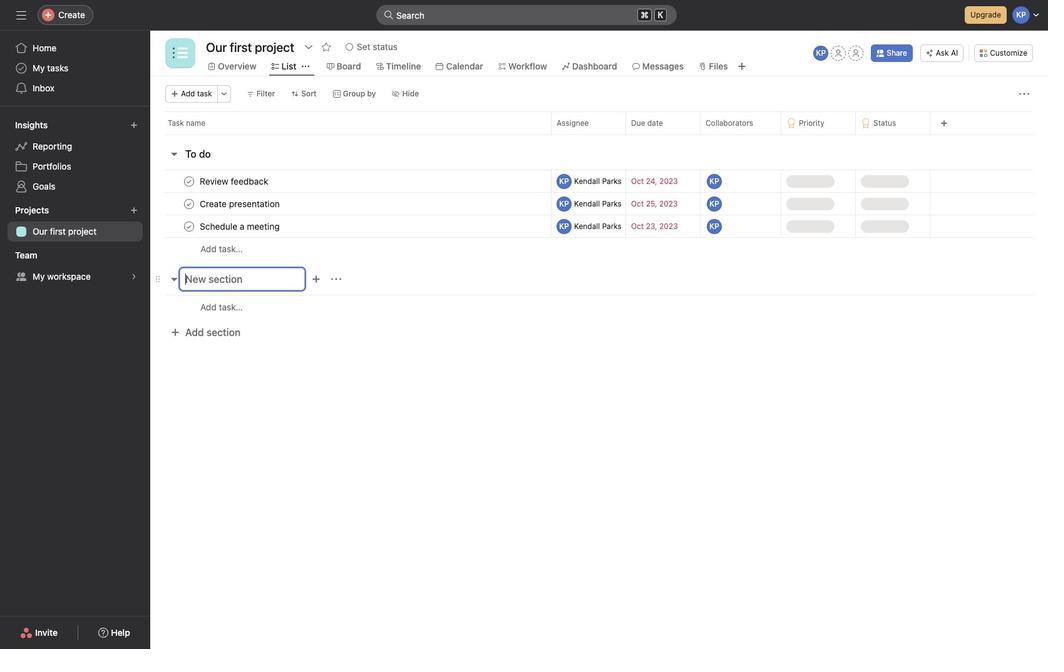 Task type: vqa. For each thing, say whether or not it's contained in the screenshot.
Cross-Functional Project Plan within the 'Projects' element
no



Task type: locate. For each thing, give the bounding box(es) containing it.
more actions image down customize
[[1020, 89, 1030, 99]]

2 kendall from the top
[[575, 199, 600, 208]]

dashboard
[[573, 61, 618, 71]]

oct left 24,
[[632, 177, 644, 186]]

group
[[343, 89, 365, 98]]

add task… button
[[201, 242, 243, 256], [201, 300, 243, 314]]

mark complete image
[[182, 174, 197, 189], [182, 219, 197, 234]]

home link
[[8, 38, 143, 58]]

New section text field
[[180, 268, 305, 291]]

2 vertical spatial kendall parks
[[575, 221, 622, 231]]

dashboard link
[[563, 60, 618, 73]]

2 parks from the top
[[603, 199, 622, 208]]

to do
[[185, 148, 211, 160]]

my inside my workspace link
[[33, 271, 45, 282]]

add task… button down task name text field on the top of page
[[201, 242, 243, 256]]

help
[[111, 628, 130, 638]]

1 vertical spatial mark complete checkbox
[[182, 219, 197, 234]]

1 kendall from the top
[[575, 176, 600, 186]]

1 parks from the top
[[603, 176, 622, 186]]

mark complete checkbox up mark complete image
[[182, 174, 197, 189]]

upgrade
[[971, 10, 1002, 19], [802, 176, 833, 186], [877, 176, 907, 186], [802, 199, 833, 208], [877, 199, 907, 208], [802, 221, 833, 231], [877, 221, 907, 231]]

None text field
[[203, 36, 298, 58]]

3 kendall from the top
[[575, 221, 600, 231]]

more actions image
[[1020, 89, 1030, 99], [220, 90, 228, 98]]

2023 right 24,
[[660, 177, 678, 186]]

2 vertical spatial oct
[[632, 222, 644, 231]]

add section button
[[165, 321, 246, 344]]

1 add task… from the top
[[201, 244, 243, 254]]

mark complete image for oct 24, 2023
[[182, 174, 197, 189]]

mark complete image up mark complete image
[[182, 174, 197, 189]]

24,
[[647, 177, 658, 186]]

2023
[[660, 177, 678, 186], [660, 199, 678, 209], [660, 222, 678, 231]]

k
[[658, 10, 664, 20]]

board link
[[327, 60, 361, 73]]

add task… down task name text field on the top of page
[[201, 244, 243, 254]]

mark complete image
[[182, 196, 197, 211]]

hide sidebar image
[[16, 10, 26, 20]]

1 horizontal spatial more actions image
[[1020, 89, 1030, 99]]

kp for oct 23, 2023
[[560, 221, 569, 231]]

2023 right 25,
[[660, 199, 678, 209]]

0 vertical spatial kendall
[[575, 176, 600, 186]]

add down task name text field on the top of page
[[201, 244, 217, 254]]

goals link
[[8, 177, 143, 197]]

invite
[[35, 628, 58, 638]]

oct left 25,
[[632, 199, 644, 209]]

my down team dropdown button
[[33, 271, 45, 282]]

0 vertical spatial mark complete checkbox
[[182, 174, 197, 189]]

task
[[168, 118, 184, 128]]

my
[[33, 63, 45, 73], [33, 271, 45, 282]]

add task… for add task… button within header to do tree grid
[[201, 244, 243, 254]]

add inside header to do tree grid
[[201, 244, 217, 254]]

3 oct from the top
[[632, 222, 644, 231]]

0 vertical spatial oct
[[632, 177, 644, 186]]

to
[[185, 148, 197, 160]]

1 mark complete checkbox from the top
[[182, 174, 197, 189]]

1 vertical spatial add task…
[[201, 302, 243, 312]]

row
[[150, 112, 1049, 135], [165, 134, 1034, 135], [150, 169, 1049, 194], [150, 191, 1049, 216], [150, 214, 1049, 239]]

1 add task… button from the top
[[201, 242, 243, 256]]

due date
[[632, 118, 664, 128]]

my workspace link
[[8, 267, 143, 287]]

parks left 25,
[[603, 199, 622, 208]]

1 vertical spatial mark complete image
[[182, 219, 197, 234]]

1 2023 from the top
[[660, 177, 678, 186]]

0 vertical spatial add task… button
[[201, 242, 243, 256]]

kendall
[[575, 176, 600, 186], [575, 199, 600, 208], [575, 221, 600, 231]]

1 kendall parks from the top
[[575, 176, 622, 186]]

overview
[[218, 61, 257, 71]]

0 vertical spatial add task… row
[[150, 237, 1049, 261]]

mark complete checkbox down mark complete image
[[182, 219, 197, 234]]

home
[[33, 43, 57, 53]]

0 vertical spatial my
[[33, 63, 45, 73]]

mark complete image down mark complete image
[[182, 219, 197, 234]]

Search tasks, projects, and more text field
[[377, 5, 677, 25]]

kendall parks
[[575, 176, 622, 186], [575, 199, 622, 208], [575, 221, 622, 231]]

3 kendall parks from the top
[[575, 221, 622, 231]]

0 vertical spatial kendall parks
[[575, 176, 622, 186]]

global element
[[0, 31, 150, 106]]

None field
[[377, 5, 677, 25]]

row down dashboard
[[150, 112, 1049, 135]]

my inside my tasks link
[[33, 63, 45, 73]]

projects element
[[0, 199, 150, 244]]

mark complete image inside schedule a meeting "cell"
[[182, 219, 197, 234]]

0 vertical spatial parks
[[603, 176, 622, 186]]

3 parks from the top
[[603, 221, 622, 231]]

1 vertical spatial task…
[[219, 302, 243, 312]]

add task… for second add task… button from the top
[[201, 302, 243, 312]]

date
[[648, 118, 664, 128]]

2023 right 23, in the top of the page
[[660, 222, 678, 231]]

0 vertical spatial add task…
[[201, 244, 243, 254]]

parks left 23, in the top of the page
[[603, 221, 622, 231]]

ask ai button
[[921, 44, 964, 62]]

25,
[[647, 199, 658, 209]]

files link
[[699, 60, 729, 73]]

1 vertical spatial 2023
[[660, 199, 678, 209]]

due
[[632, 118, 646, 128]]

2 2023 from the top
[[660, 199, 678, 209]]

1 vertical spatial parks
[[603, 199, 622, 208]]

reporting link
[[8, 137, 143, 157]]

status
[[874, 118, 897, 128]]

create button
[[38, 5, 93, 25]]

oct
[[632, 177, 644, 186], [632, 199, 644, 209], [632, 222, 644, 231]]

kp button
[[814, 46, 829, 61]]

my left the tasks
[[33, 63, 45, 73]]

create presentation cell
[[150, 192, 551, 216]]

kendall parks for oct 24, 2023
[[575, 176, 622, 186]]

kendall parks for oct 23, 2023
[[575, 221, 622, 231]]

task… down task name text field on the top of page
[[219, 244, 243, 254]]

kendall parks left 25,
[[575, 199, 622, 208]]

task…
[[219, 244, 243, 254], [219, 302, 243, 312]]

mark complete image inside review feedback cell
[[182, 174, 197, 189]]

2 add task… from the top
[[201, 302, 243, 312]]

invite button
[[12, 622, 66, 645]]

Task name text field
[[197, 198, 284, 210]]

my tasks link
[[8, 58, 143, 78]]

add task… row
[[150, 237, 1049, 261], [150, 295, 1049, 319]]

2 vertical spatial kendall
[[575, 221, 600, 231]]

oct for oct 25, 2023
[[632, 199, 644, 209]]

1 vertical spatial kendall
[[575, 199, 600, 208]]

parks left 24,
[[603, 176, 622, 186]]

mark complete checkbox for oct 24, 2023
[[182, 174, 197, 189]]

add task…
[[201, 244, 243, 254], [201, 302, 243, 312]]

1 oct from the top
[[632, 177, 644, 186]]

0 vertical spatial mark complete image
[[182, 174, 197, 189]]

add
[[181, 89, 195, 98], [201, 244, 217, 254], [201, 302, 217, 312], [185, 327, 204, 338]]

2 my from the top
[[33, 271, 45, 282]]

section
[[207, 327, 241, 338]]

project
[[68, 226, 97, 237]]

status
[[373, 41, 398, 52]]

0 vertical spatial 2023
[[660, 177, 678, 186]]

kp
[[817, 48, 826, 58], [560, 176, 569, 186], [560, 199, 569, 208], [560, 221, 569, 231]]

more actions image right task
[[220, 90, 228, 98]]

our
[[33, 226, 48, 237]]

sort button
[[286, 85, 322, 103]]

add task… up section
[[201, 302, 243, 312]]

tab actions image
[[302, 63, 309, 70]]

23,
[[647, 222, 658, 231]]

add task button
[[165, 85, 218, 103]]

see details, my workspace image
[[130, 273, 138, 281]]

oct for oct 24, 2023
[[632, 177, 644, 186]]

files
[[709, 61, 729, 71]]

parks for oct 24, 2023
[[603, 176, 622, 186]]

upgrade button
[[966, 6, 1008, 24], [789, 175, 833, 188], [864, 175, 907, 188], [789, 198, 833, 210], [864, 198, 907, 210], [789, 220, 833, 233], [864, 220, 907, 233]]

1 task… from the top
[[219, 244, 243, 254]]

1 vertical spatial add task… button
[[201, 300, 243, 314]]

1 my from the top
[[33, 63, 45, 73]]

more section actions image
[[331, 274, 341, 284]]

projects
[[15, 205, 49, 216]]

kendall parks left 24,
[[575, 176, 622, 186]]

mark complete checkbox inside schedule a meeting "cell"
[[182, 219, 197, 234]]

Mark complete checkbox
[[182, 174, 197, 189], [182, 219, 197, 234]]

1 vertical spatial oct
[[632, 199, 644, 209]]

customize
[[991, 48, 1028, 58]]

oct left 23, in the top of the page
[[632, 222, 644, 231]]

timeline
[[386, 61, 421, 71]]

1 vertical spatial kendall parks
[[575, 199, 622, 208]]

2 vertical spatial 2023
[[660, 222, 678, 231]]

2 mark complete image from the top
[[182, 219, 197, 234]]

add section
[[185, 327, 241, 338]]

2 oct from the top
[[632, 199, 644, 209]]

mark complete checkbox inside review feedback cell
[[182, 174, 197, 189]]

3 2023 from the top
[[660, 222, 678, 231]]

kendall parks for oct 25, 2023
[[575, 199, 622, 208]]

add task… inside header to do tree grid
[[201, 244, 243, 254]]

add tab image
[[737, 61, 747, 71]]

row up 23, in the top of the page
[[150, 191, 1049, 216]]

timeline link
[[376, 60, 421, 73]]

task name
[[168, 118, 206, 128]]

task… up section
[[219, 302, 243, 312]]

2023 for oct 23, 2023
[[660, 222, 678, 231]]

2 vertical spatial parks
[[603, 221, 622, 231]]

2 mark complete checkbox from the top
[[182, 219, 197, 234]]

2 kendall parks from the top
[[575, 199, 622, 208]]

1 mark complete image from the top
[[182, 174, 197, 189]]

1 vertical spatial add task… row
[[150, 295, 1049, 319]]

add task… button up section
[[201, 300, 243, 314]]

parks
[[603, 176, 622, 186], [603, 199, 622, 208], [603, 221, 622, 231]]

1 vertical spatial my
[[33, 271, 45, 282]]

prominent image
[[384, 10, 394, 20]]

oct 23, 2023
[[632, 222, 678, 231]]

goals
[[33, 181, 56, 192]]

Mark complete checkbox
[[182, 196, 197, 211]]

0 vertical spatial task…
[[219, 244, 243, 254]]

kendall parks left 23, in the top of the page
[[575, 221, 622, 231]]



Task type: describe. For each thing, give the bounding box(es) containing it.
share
[[887, 48, 908, 58]]

portfolios
[[33, 161, 71, 172]]

list link
[[272, 60, 297, 73]]

set status button
[[340, 38, 404, 56]]

new project or portfolio image
[[130, 207, 138, 214]]

add a task to this group image
[[311, 274, 321, 284]]

calendar
[[446, 61, 484, 71]]

team
[[15, 250, 37, 261]]

board
[[337, 61, 361, 71]]

overview link
[[208, 60, 257, 73]]

add field image
[[941, 120, 949, 127]]

1 add task… row from the top
[[150, 237, 1049, 261]]

2 add task… button from the top
[[201, 300, 243, 314]]

2 task… from the top
[[219, 302, 243, 312]]

share button
[[872, 44, 913, 62]]

hide
[[403, 89, 419, 98]]

oct 25, 2023
[[632, 199, 678, 209]]

calendar link
[[436, 60, 484, 73]]

2023 for oct 24, 2023
[[660, 177, 678, 186]]

review feedback cell
[[150, 170, 551, 193]]

workspace
[[47, 271, 91, 282]]

tasks
[[47, 63, 69, 73]]

by
[[367, 89, 376, 98]]

task… inside header to do tree grid
[[219, 244, 243, 254]]

our first project link
[[8, 222, 143, 242]]

help button
[[90, 622, 138, 645]]

new insights image
[[130, 122, 138, 129]]

add task
[[181, 89, 212, 98]]

team button
[[13, 247, 49, 264]]

0 horizontal spatial more actions image
[[220, 90, 228, 98]]

messages link
[[633, 60, 684, 73]]

kendall for oct 25, 2023
[[575, 199, 600, 208]]

to do button
[[185, 143, 211, 165]]

my tasks
[[33, 63, 69, 73]]

add left task
[[181, 89, 195, 98]]

set status
[[357, 41, 398, 52]]

first
[[50, 226, 66, 237]]

inbox link
[[8, 78, 143, 98]]

inbox
[[33, 83, 55, 93]]

kp for oct 25, 2023
[[560, 199, 569, 208]]

mark complete image for oct 23, 2023
[[182, 219, 197, 234]]

create
[[58, 9, 85, 20]]

kp inside button
[[817, 48, 826, 58]]

⌘
[[641, 9, 649, 20]]

collaborators
[[706, 118, 754, 128]]

Task name text field
[[197, 220, 284, 233]]

add to starred image
[[321, 42, 331, 52]]

mark complete checkbox for oct 23, 2023
[[182, 219, 197, 234]]

hide button
[[387, 85, 425, 103]]

filter button
[[241, 85, 281, 103]]

list
[[282, 61, 297, 71]]

row down the "assignee"
[[165, 134, 1034, 135]]

customize button
[[975, 44, 1034, 62]]

add up add section button
[[201, 302, 217, 312]]

filter
[[257, 89, 275, 98]]

collapse task list for this group image
[[169, 274, 179, 284]]

reporting
[[33, 141, 72, 152]]

portfolios link
[[8, 157, 143, 177]]

collapse task list for this group image
[[169, 149, 179, 159]]

parks for oct 25, 2023
[[603, 199, 622, 208]]

row up 25,
[[150, 169, 1049, 194]]

ai
[[952, 48, 959, 58]]

row containing task name
[[150, 112, 1049, 135]]

assignee
[[557, 118, 589, 128]]

list image
[[173, 46, 188, 61]]

Task name text field
[[197, 175, 272, 188]]

projects button
[[13, 202, 60, 219]]

sort
[[302, 89, 317, 98]]

name
[[186, 118, 206, 128]]

task
[[197, 89, 212, 98]]

set
[[357, 41, 371, 52]]

my for my tasks
[[33, 63, 45, 73]]

do
[[199, 148, 211, 160]]

workflow link
[[499, 60, 547, 73]]

my for my workspace
[[33, 271, 45, 282]]

2 add task… row from the top
[[150, 295, 1049, 319]]

ask ai
[[937, 48, 959, 58]]

add task… button inside header to do tree grid
[[201, 242, 243, 256]]

header to do tree grid
[[150, 169, 1049, 261]]

messages
[[643, 61, 684, 71]]

row down 25,
[[150, 214, 1049, 239]]

parks for oct 23, 2023
[[603, 221, 622, 231]]

group by button
[[327, 85, 382, 103]]

insights
[[15, 120, 48, 130]]

priority
[[800, 118, 825, 128]]

kendall for oct 24, 2023
[[575, 176, 600, 186]]

our first project
[[33, 226, 97, 237]]

group by
[[343, 89, 376, 98]]

show options image
[[304, 42, 314, 52]]

my workspace
[[33, 271, 91, 282]]

kp for oct 24, 2023
[[560, 176, 569, 186]]

workflow
[[509, 61, 547, 71]]

oct for oct 23, 2023
[[632, 222, 644, 231]]

teams element
[[0, 244, 150, 289]]

2023 for oct 25, 2023
[[660, 199, 678, 209]]

ask
[[937, 48, 950, 58]]

schedule a meeting cell
[[150, 215, 551, 238]]

oct 24, 2023
[[632, 177, 678, 186]]

kendall for oct 23, 2023
[[575, 221, 600, 231]]

insights element
[[0, 114, 150, 199]]

add left section
[[185, 327, 204, 338]]



